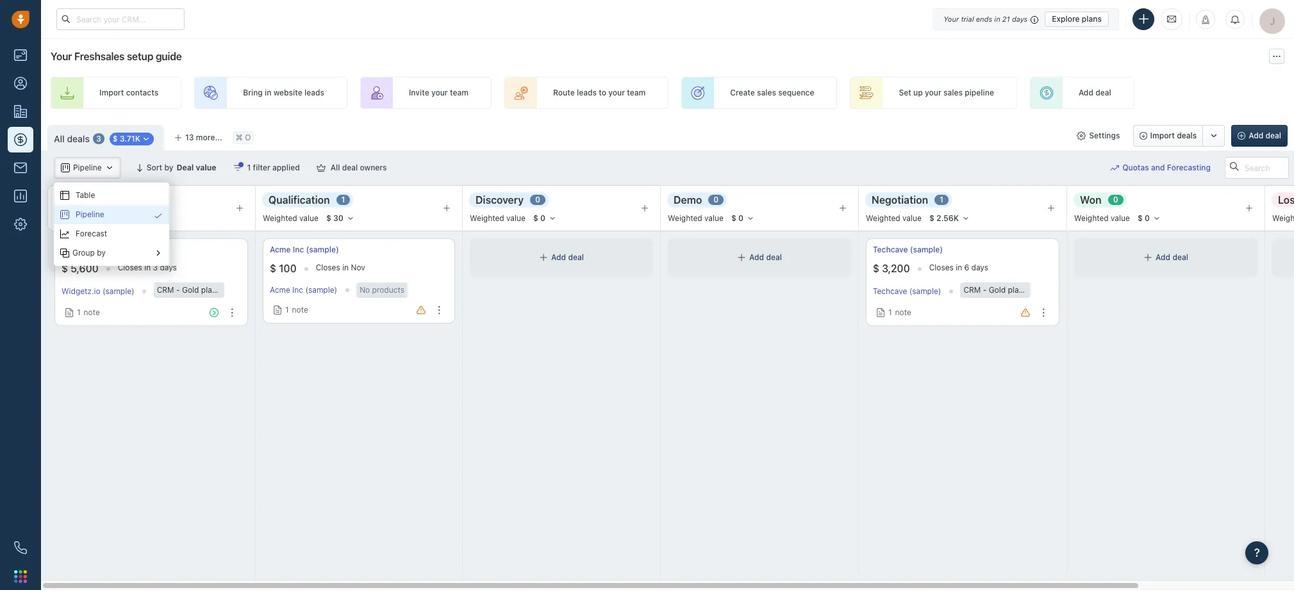 Task type: vqa. For each thing, say whether or not it's contained in the screenshot.
by
yes



Task type: locate. For each thing, give the bounding box(es) containing it.
table
[[76, 191, 95, 200]]

0 vertical spatial container_wx8msf4aqz5i3rn1 image
[[60, 210, 69, 219]]

freshworks switcher image
[[14, 571, 27, 583]]

container_wx8msf4aqz5i3rn1 image left forecast
[[60, 230, 69, 239]]

1 vertical spatial container_wx8msf4aqz5i3rn1 image
[[60, 230, 69, 239]]

container_wx8msf4aqz5i3rn1 image left pipeline
[[60, 210, 69, 219]]

container_wx8msf4aqz5i3rn1 image for forecast
[[60, 230, 69, 239]]

container_wx8msf4aqz5i3rn1 image
[[60, 191, 69, 200], [154, 212, 163, 221], [60, 249, 69, 258], [154, 249, 163, 258]]

container_wx8msf4aqz5i3rn1 image left table
[[60, 191, 69, 200]]

1 container_wx8msf4aqz5i3rn1 image from the top
[[60, 210, 69, 219]]

group
[[72, 248, 95, 258]]

2 container_wx8msf4aqz5i3rn1 image from the top
[[60, 230, 69, 239]]

group by
[[72, 248, 106, 258]]

explore plans
[[1052, 14, 1102, 23]]

container_wx8msf4aqz5i3rn1 image
[[60, 210, 69, 219], [60, 230, 69, 239]]

menu
[[54, 183, 169, 266]]

phone image
[[8, 535, 33, 561]]

forecast
[[76, 229, 107, 239]]

explore plans link
[[1045, 11, 1109, 27]]



Task type: describe. For each thing, give the bounding box(es) containing it.
container_wx8msf4aqz5i3rn1 image right the by
[[154, 249, 163, 258]]

menu containing table
[[54, 183, 169, 266]]

container_wx8msf4aqz5i3rn1 image for pipeline
[[60, 210, 69, 219]]

plans
[[1082, 14, 1102, 23]]

pipeline
[[76, 210, 104, 220]]

by
[[97, 248, 106, 258]]

group by menu item
[[54, 244, 169, 263]]

explore
[[1052, 14, 1080, 23]]

send email image
[[1168, 14, 1177, 25]]

container_wx8msf4aqz5i3rn1 image up group by menu item
[[154, 212, 163, 221]]

container_wx8msf4aqz5i3rn1 image left group
[[60, 249, 69, 258]]

Search your CRM... text field
[[56, 8, 185, 30]]

shade muted image
[[1028, 14, 1039, 24]]



